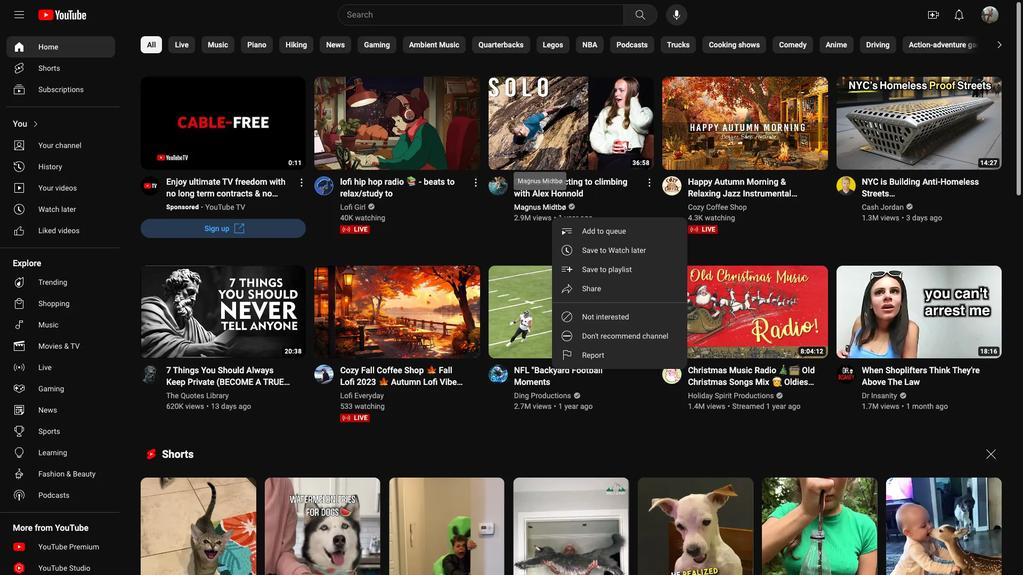 Task type: describe. For each thing, give the bounding box(es) containing it.
quarterbacks
[[479, 41, 524, 49]]

not interested option
[[553, 308, 688, 327]]

don't recommend channel
[[582, 333, 669, 341]]

productions inside ding productions "link"
[[531, 392, 572, 401]]

cooking shows
[[710, 41, 761, 49]]

1 for girlfriend
[[559, 214, 563, 222]]

1.4m views
[[689, 403, 726, 411]]

sponsored
[[166, 204, 199, 211]]

magnus inside 'link'
[[515, 203, 541, 212]]

1.7m views
[[863, 403, 900, 411]]

songs
[[730, 378, 754, 388]]

movies
[[38, 342, 62, 351]]

music up songs
[[730, 366, 753, 376]]

magnus midtbø inside tooltip
[[518, 177, 563, 185]]

1 for when
[[907, 403, 911, 411]]

1 month ago
[[907, 403, 949, 411]]

lofi
[[340, 177, 352, 187]]

1 christmas from the top
[[689, 366, 728, 376]]

coffee inside cozy fall coffee shop 🍁 fall lofi 2023 🍁 autumn lofi vibes to make you feel warm and peaceful
[[377, 366, 403, 376]]

views for is
[[881, 214, 900, 222]]

don't recommend channel option
[[553, 327, 688, 346]]

when shoplifters think they're above the law by dr insanity 1,797,648 views 1 month ago 18 minutes element
[[863, 365, 990, 389]]

fashion
[[38, 470, 65, 479]]

& right movies
[[64, 342, 69, 351]]

subscriptions
[[38, 85, 84, 94]]

youtube for premium
[[38, 543, 67, 552]]

youtube premium
[[38, 543, 99, 552]]

2 christmas from the top
[[689, 378, 728, 388]]

nyc
[[863, 177, 879, 187]]

when shoplifters think they're above the law link
[[863, 365, 990, 389]]

channel inside option
[[643, 333, 669, 341]]

action-
[[910, 41, 934, 49]]

piano
[[248, 41, 267, 49]]

1 fall from the left
[[361, 366, 375, 376]]

girlfriend reacting to climbing with alex honnold link
[[515, 176, 642, 200]]

gaming inside 'tab list'
[[364, 41, 390, 49]]

freedom
[[235, 177, 268, 187]]

stoic)
[[166, 389, 193, 400]]

add to queue option
[[553, 222, 688, 241]]

-
[[419, 177, 422, 187]]

the quotes library image
[[141, 365, 160, 385]]

36 minutes, 58 seconds element
[[633, 159, 650, 167]]

make
[[352, 389, 373, 400]]

peaceful
[[340, 401, 374, 411]]

ago for nfl "backyard football" moments
[[581, 403, 593, 411]]

620k
[[166, 403, 184, 411]]

0 horizontal spatial watch
[[38, 205, 59, 214]]

the quotes library
[[166, 392, 229, 401]]

holiday
[[689, 392, 714, 401]]

above
[[863, 378, 887, 388]]

holiday spirit productions image
[[663, 365, 682, 385]]

7 things you should always keep private  (become a true stoic) link
[[166, 365, 294, 400]]

hidden
[[166, 200, 192, 210]]

midtbø inside tooltip
[[543, 177, 563, 185]]

2 horizontal spatial tv
[[236, 203, 245, 212]]

0 horizontal spatial live
[[38, 364, 52, 372]]

more
[[13, 524, 33, 534]]

beats
[[424, 177, 445, 187]]

videos for your videos
[[55, 184, 77, 193]]

the quotes library link
[[166, 391, 230, 402]]

moments
[[515, 378, 551, 388]]

year for reacting
[[565, 214, 579, 222]]

lofi everyday image
[[315, 365, 334, 385]]

cozy fall coffee shop 🍁 fall lofi 2023 🍁 autumn lofi vibes to make you feel warm and peaceful link
[[340, 365, 468, 411]]

music down songs
[[730, 389, 753, 400]]

2023
[[357, 378, 376, 388]]

save to watch later option
[[553, 241, 688, 261]]

trending
[[38, 278, 67, 287]]

magnus midtbø image
[[489, 176, 508, 196]]

holiday spirit productions link
[[689, 391, 775, 402]]

14:27 link
[[837, 77, 1003, 171]]

games
[[969, 41, 992, 49]]

you inside cozy fall coffee shop 🍁 fall lofi 2023 🍁 autumn lofi vibes to make you feel warm and peaceful
[[375, 389, 389, 400]]

hop
[[368, 177, 383, 187]]

0 horizontal spatial later
[[61, 205, 76, 214]]

is
[[881, 177, 888, 187]]

youtube for tv
[[205, 203, 234, 212]]

magnus inside tooltip
[[518, 177, 541, 185]]

2.9m views
[[515, 214, 552, 222]]

jazz
[[723, 189, 741, 199]]

ding
[[515, 392, 530, 401]]

2 fall from the left
[[439, 366, 453, 376]]

20:38
[[285, 348, 302, 356]]

ding productions image
[[489, 365, 508, 385]]

old
[[803, 366, 816, 376]]

Sign up text field
[[205, 224, 230, 233]]

magnus midtbø link
[[515, 202, 567, 213]]

0:11
[[289, 159, 302, 167]]

go to channel: youtube tv. image
[[141, 176, 160, 196]]

1.3m views
[[863, 214, 900, 222]]

happy autumn morning & relaxing jazz instrumental music at outdoor coffee shop ambience for working by cozy coffee shop 1,780,405 views element
[[689, 176, 816, 222]]

ago for when shoplifters think they're above the law
[[936, 403, 949, 411]]

morning
[[747, 177, 779, 187]]

insanity
[[872, 392, 898, 401]]

trucks
[[668, 41, 690, 49]]

lofi girl
[[340, 203, 366, 212]]

4.3k
[[689, 214, 704, 222]]

& left beauty
[[66, 470, 71, 479]]

nfl "backyard football" moments link
[[515, 365, 642, 389]]

alex
[[533, 189, 549, 199]]

quotes
[[181, 392, 205, 401]]

shoplifters
[[886, 366, 928, 376]]

1 down 2022
[[767, 403, 771, 411]]

the inside the quotes library link
[[166, 392, 179, 401]]

0 horizontal spatial podcasts
[[38, 492, 70, 500]]

save to playlist option
[[553, 261, 688, 280]]

watching inside the cozy coffee shop 4.3k watching
[[705, 214, 736, 222]]

productions inside holiday spirit productions link
[[734, 392, 775, 401]]

youtube studio
[[38, 565, 91, 573]]

to down 'radio' in the top left of the page
[[386, 189, 393, 199]]

nyc is building anti-homeless streets… link
[[863, 176, 990, 200]]

christmas music radio 🎄📻 old christmas songs mix 🎅 oldies christmas music 2022 link
[[689, 365, 816, 400]]

40k watching
[[340, 214, 386, 222]]

live for lofi hip hop radio 📚 - beats to relax/study to
[[354, 226, 368, 233]]

13 days ago
[[211, 403, 251, 411]]

watching down girl
[[355, 214, 386, 222]]

football"
[[572, 366, 606, 376]]

views for things
[[185, 403, 204, 411]]

lofi hip hop radio 📚 - beats to relax/study to link
[[340, 176, 468, 200]]

your for your channel
[[38, 141, 54, 150]]

tv for movies & tv
[[71, 342, 80, 351]]

liked
[[38, 227, 56, 235]]

live status for lofi hip hop radio 📚 - beats to relax/study to
[[340, 225, 370, 234]]

nyc is building anti-homeless streets… by cash jordan 1,324,539 views 3 days ago 14 minutes, 27 seconds element
[[863, 176, 990, 200]]

sign
[[205, 224, 219, 233]]

go to channel: youtube tv. element
[[205, 203, 245, 212]]

contracts
[[217, 189, 253, 199]]

cozy coffee shop image
[[663, 176, 682, 196]]

nfl "backyard football" moments by ding productions 2,766,390 views 1 year ago 14 minutes, 4 seconds element
[[515, 365, 642, 389]]

620k views
[[166, 403, 204, 411]]

midtbø inside 'link'
[[543, 203, 567, 212]]

dr insanity image
[[837, 365, 856, 385]]

history
[[38, 163, 62, 171]]

warm
[[410, 389, 432, 400]]

more from youtube
[[13, 524, 89, 534]]

up
[[221, 224, 230, 233]]

ambient music
[[410, 41, 460, 49]]

honnold
[[552, 189, 584, 199]]

coffee inside the cozy coffee shop 4.3k watching
[[707, 203, 729, 212]]

don't
[[582, 333, 599, 341]]

save for save to playlist
[[582, 266, 598, 274]]

shop inside cozy fall coffee shop 🍁 fall lofi 2023 🍁 autumn lofi vibes to make you feel warm and peaceful
[[405, 366, 424, 376]]

sports
[[38, 428, 60, 436]]

news inside 'tab list'
[[326, 41, 345, 49]]

live status for cozy fall coffee shop 🍁 fall lofi 2023 🍁 autumn lofi vibes to make you feel warm and peaceful
[[340, 414, 370, 423]]

save to watch later
[[582, 247, 646, 255]]

ultimate
[[189, 177, 221, 187]]

add to queue
[[582, 227, 626, 236]]

relaxing
[[689, 189, 721, 199]]

magnus midtbø inside 'link'
[[515, 203, 567, 212]]

lofi inside the lofi everyday 533 watching
[[340, 392, 353, 401]]



Task type: vqa. For each thing, say whether or not it's contained in the screenshot.
'VIDEO' to the left
no



Task type: locate. For each thing, give the bounding box(es) containing it.
1 year ago down nfl "backyard football" moments link
[[559, 403, 593, 411]]

0 vertical spatial autumn
[[715, 177, 745, 187]]

subscriptions link
[[6, 79, 115, 100], [6, 79, 115, 100]]

later inside 'option'
[[632, 247, 646, 255]]

working
[[742, 212, 773, 222]]

views down 'jordan' at the right of the page
[[881, 214, 900, 222]]

lofi up to
[[340, 378, 355, 388]]

list box
[[553, 218, 688, 370]]

ago
[[581, 214, 593, 222], [930, 214, 943, 222], [239, 403, 251, 411], [581, 403, 593, 411], [789, 403, 801, 411], [936, 403, 949, 411]]

to left playlist
[[600, 266, 607, 274]]

1 horizontal spatial cozy
[[689, 203, 705, 212]]

streamed 1 year ago
[[733, 403, 801, 411]]

1 horizontal spatial coffee
[[707, 203, 729, 212]]

0 vertical spatial with
[[270, 177, 286, 187]]

0 horizontal spatial you
[[13, 119, 27, 129]]

0 horizontal spatial the
[[166, 392, 179, 401]]

0 horizontal spatial fall
[[361, 366, 375, 376]]

1 vertical spatial christmas
[[689, 378, 728, 388]]

videos up the watch later
[[55, 184, 77, 193]]

1 horizontal spatial live
[[175, 41, 189, 49]]

0 vertical spatial podcasts
[[617, 41, 648, 49]]

magnus up 2.9m
[[515, 203, 541, 212]]

0 vertical spatial watch
[[38, 205, 59, 214]]

1 vertical spatial podcasts
[[38, 492, 70, 500]]

cozy coffee shop 4.3k watching
[[689, 203, 748, 222]]

2 your from the top
[[38, 184, 54, 193]]

0 vertical spatial shorts
[[38, 64, 60, 73]]

legos
[[543, 41, 564, 49]]

cozy coffee shop link
[[689, 202, 748, 213]]

& down freedom
[[255, 189, 261, 199]]

0 horizontal spatial coffee
[[377, 366, 403, 376]]

magnus up alex
[[518, 177, 541, 185]]

videos
[[55, 184, 77, 193], [58, 227, 80, 235]]

fashion & beauty link
[[6, 464, 115, 485], [6, 464, 115, 485]]

productions up 2.7m views
[[531, 392, 572, 401]]

0 vertical spatial gaming
[[364, 41, 390, 49]]

1 vertical spatial 🍁
[[379, 378, 389, 388]]

podcasts down 'fashion'
[[38, 492, 70, 500]]

sports link
[[6, 421, 115, 443], [6, 421, 115, 443]]

1 horizontal spatial news
[[326, 41, 345, 49]]

watch up liked
[[38, 205, 59, 214]]

0 horizontal spatial cozy
[[340, 366, 359, 376]]

channel up history
[[55, 141, 81, 150]]

cozy fall coffee shop 🍁 fall lofi 2023 🍁 autumn lofi vibes to make you feel warm and peaceful by lofi everyday  125,377 views element
[[340, 365, 468, 411]]

shop up for
[[731, 203, 748, 212]]

live down "40k watching"
[[354, 226, 368, 233]]

0 vertical spatial cozy
[[689, 203, 705, 212]]

news
[[326, 41, 345, 49], [38, 406, 57, 415]]

autumn up the feel at the left
[[391, 378, 421, 388]]

0 vertical spatial tv
[[222, 177, 233, 187]]

0 horizontal spatial news
[[38, 406, 57, 415]]

live status down ambience at the right
[[689, 225, 718, 234]]

watch inside save to watch later 'option'
[[609, 247, 630, 255]]

shorts down '620k'
[[162, 449, 194, 461]]

podcasts right nba
[[617, 41, 648, 49]]

ago up add
[[581, 214, 593, 222]]

cozy fall coffee shop 🍁 fall lofi 2023 🍁 autumn lofi vibes to make you feel warm and peaceful
[[340, 366, 462, 411]]

2022
[[755, 389, 775, 400]]

videos for liked videos
[[58, 227, 80, 235]]

0 horizontal spatial 🍁
[[379, 378, 389, 388]]

7 things you should always keep private  (become a true stoic) by the quotes library 620,566 views 13 days ago 20 minutes element
[[166, 365, 294, 400]]

1 vertical spatial the
[[166, 392, 179, 401]]

1 1 year ago from the top
[[559, 214, 593, 222]]

None search field
[[319, 4, 660, 26]]

channel right the recommend
[[643, 333, 669, 341]]

1 horizontal spatial channel
[[643, 333, 669, 341]]

christmas music radio 🎄📻 old christmas songs mix 🎅 oldies christmas music 2022 by holiday spirit productions 1,434,995 views streamed 1 year ago 8 hours, 4 minutes element
[[689, 365, 816, 400]]

🍁 right 2023
[[379, 378, 389, 388]]

report option
[[553, 346, 688, 366]]

cozy up 4.3k
[[689, 203, 705, 212]]

they're
[[953, 366, 981, 376]]

term
[[197, 189, 215, 199]]

1 horizontal spatial gaming
[[364, 41, 390, 49]]

1 for nfl
[[559, 403, 563, 411]]

0 vertical spatial later
[[61, 205, 76, 214]]

with for enjoy ultimate tv freedom with no long term contracts & no hidden fees.
[[270, 177, 286, 187]]

avatar image image
[[982, 6, 999, 23]]

views for reacting
[[533, 214, 552, 222]]

1 vertical spatial tv
[[236, 203, 245, 212]]

1 horizontal spatial productions
[[734, 392, 775, 401]]

news up the sports
[[38, 406, 57, 415]]

sign up link
[[141, 219, 306, 238]]

live right all
[[175, 41, 189, 49]]

list box containing add to queue
[[553, 218, 688, 370]]

cozy for cozy fall coffee shop 🍁 fall lofi 2023 🍁 autumn lofi vibes to make you feel warm and peaceful
[[340, 366, 359, 376]]

live for happy autumn morning & relaxing jazz instrumental music at outdoor coffee shop ambience for working
[[702, 226, 716, 233]]

shorts link
[[6, 58, 115, 79], [6, 58, 115, 79]]

autumn up the jazz
[[715, 177, 745, 187]]

2 vertical spatial you
[[375, 389, 389, 400]]

1 vertical spatial you
[[201, 366, 216, 376]]

36:58
[[633, 159, 650, 167]]

action-adventure games
[[910, 41, 992, 49]]

live down movies
[[38, 364, 52, 372]]

0 vertical spatial videos
[[55, 184, 77, 193]]

later up playlist
[[632, 247, 646, 255]]

1 horizontal spatial tv
[[222, 177, 233, 187]]

you
[[13, 119, 27, 129], [201, 366, 216, 376], [375, 389, 389, 400]]

1.3m
[[863, 214, 880, 222]]

music right ambient
[[439, 41, 460, 49]]

1 horizontal spatial no
[[263, 189, 272, 199]]

to
[[448, 177, 455, 187], [585, 177, 593, 187], [386, 189, 393, 199], [598, 227, 604, 236], [600, 247, 607, 255], [600, 266, 607, 274]]

shop inside happy autumn morning & relaxing jazz instrumental music at outdoor coffee shop ambience for working
[[784, 200, 804, 210]]

and
[[434, 389, 449, 400]]

building
[[890, 177, 921, 187]]

not interested
[[582, 313, 629, 322]]

anti-
[[923, 177, 941, 187]]

fall up 2023
[[361, 366, 375, 376]]

& inside happy autumn morning & relaxing jazz instrumental music at outdoor coffee shop ambience for working
[[781, 177, 787, 187]]

watching down the cozy coffee shop link
[[705, 214, 736, 222]]

0 vertical spatial news
[[326, 41, 345, 49]]

happy
[[689, 177, 713, 187]]

shop down instrumental
[[784, 200, 804, 210]]

1 vertical spatial your
[[38, 184, 54, 193]]

tab list
[[141, 30, 1024, 60]]

2 horizontal spatial coffee
[[757, 200, 782, 210]]

the down 'shoplifters'
[[889, 378, 903, 388]]

& inside enjoy ultimate tv freedom with no long term contracts & no hidden fees.
[[255, 189, 261, 199]]

holiday spirit productions
[[689, 392, 775, 401]]

midtbø down honnold at right
[[543, 203, 567, 212]]

0 horizontal spatial no
[[166, 189, 176, 199]]

share option
[[553, 280, 688, 299]]

with right freedom
[[270, 177, 286, 187]]

cozy inside the cozy coffee shop 4.3k watching
[[689, 203, 705, 212]]

2 productions from the left
[[734, 392, 775, 401]]

hip
[[355, 177, 366, 187]]

1 vertical spatial news
[[38, 406, 57, 415]]

shop inside the cozy coffee shop 4.3k watching
[[731, 203, 748, 212]]

14 minutes, 27 seconds element
[[981, 159, 998, 167]]

0 vertical spatial save
[[582, 247, 598, 255]]

live down ambience at the right
[[702, 226, 716, 233]]

days for anti-
[[913, 214, 929, 222]]

ago down oldies
[[789, 403, 801, 411]]

0 vertical spatial magnus midtbø
[[518, 177, 563, 185]]

podcasts inside 'tab list'
[[617, 41, 648, 49]]

tv up the contracts
[[222, 177, 233, 187]]

live status
[[340, 225, 370, 234], [689, 225, 718, 234], [340, 414, 370, 423]]

1 productions from the left
[[531, 392, 572, 401]]

cash jordan link
[[863, 202, 905, 213]]

the inside when shoplifters think they're above the law
[[889, 378, 903, 388]]

to right add
[[598, 227, 604, 236]]

tv down the contracts
[[236, 203, 245, 212]]

shop up warm
[[405, 366, 424, 376]]

learning link
[[6, 443, 115, 464], [6, 443, 115, 464]]

live status down peaceful
[[340, 414, 370, 423]]

later up liked videos
[[61, 205, 76, 214]]

0 vertical spatial midtbø
[[543, 177, 563, 185]]

with inside enjoy ultimate tv freedom with no long term contracts & no hidden fees.
[[270, 177, 286, 187]]

watching inside the lofi everyday 533 watching
[[355, 403, 385, 411]]

0 horizontal spatial channel
[[55, 141, 81, 150]]

20 minutes, 38 seconds element
[[285, 348, 302, 356]]

1 horizontal spatial with
[[515, 189, 531, 199]]

0 vertical spatial 🍁
[[426, 366, 437, 376]]

your for your videos
[[38, 184, 54, 193]]

to right reacting
[[585, 177, 593, 187]]

1 horizontal spatial 🍁
[[426, 366, 437, 376]]

1 vertical spatial gaming
[[38, 385, 64, 394]]

music
[[208, 41, 228, 49], [439, 41, 460, 49], [689, 200, 712, 210], [38, 321, 59, 330], [730, 366, 753, 376], [730, 389, 753, 400]]

lofi everyday link
[[340, 391, 387, 402]]

spirit
[[715, 392, 733, 401]]

to
[[340, 389, 350, 400]]

0 horizontal spatial gaming
[[38, 385, 64, 394]]

productions up streamed
[[734, 392, 775, 401]]

magnus midtbø up alex
[[518, 177, 563, 185]]

ad - enjoy ultimate tv freedom with no long term contracts & no hidden fees. - 11 seconds - watch across your devices and start streaming the tv you love. - youtube tv - play video element
[[166, 176, 294, 210]]

1 year ago for "backyard
[[559, 403, 593, 411]]

shopping link
[[6, 293, 115, 315], [6, 293, 115, 315]]

liked videos link
[[6, 220, 115, 242], [6, 220, 115, 242]]

1 vertical spatial channel
[[643, 333, 669, 341]]

1 horizontal spatial later
[[632, 247, 646, 255]]

year for "backyard
[[565, 403, 579, 411]]

11 seconds element
[[289, 159, 302, 167]]

christmas music radio 🎄📻 old christmas songs mix 🎅 oldies christmas music 2022
[[689, 366, 816, 400]]

with inside girlfriend reacting to climbing with alex honnold
[[515, 189, 531, 199]]

0 vertical spatial 1 year ago
[[559, 214, 593, 222]]

tv right movies
[[71, 342, 80, 351]]

1 horizontal spatial the
[[889, 378, 903, 388]]

magnus midtbø tooltip
[[510, 168, 571, 194]]

0 horizontal spatial productions
[[531, 392, 572, 401]]

save inside option
[[582, 266, 598, 274]]

you inside 7 things you should always keep private  (become a true stoic)
[[201, 366, 216, 376]]

save to playlist
[[582, 266, 632, 274]]

2 horizontal spatial shop
[[784, 200, 804, 210]]

views for shoplifters
[[881, 403, 900, 411]]

jordan
[[881, 203, 905, 212]]

everyday
[[355, 392, 384, 401]]

oldies
[[785, 378, 809, 388]]

days right 3 in the right of the page
[[913, 214, 929, 222]]

watching down everyday
[[355, 403, 385, 411]]

1 vertical spatial midtbø
[[543, 203, 567, 212]]

1 vertical spatial magnus midtbø
[[515, 203, 567, 212]]

1 horizontal spatial you
[[201, 366, 216, 376]]

girlfriend reacting to climbing with alex honnold by magnus midtbø 2,985,267 views 1 year ago 36 minutes from your watch later playlist element
[[515, 176, 642, 200]]

ago down nfl "backyard football" moments by ding productions 2,766,390 views 1 year ago 14 minutes, 4 seconds element
[[581, 403, 593, 411]]

live inside 'tab list'
[[175, 41, 189, 49]]

year down ding productions "link"
[[565, 403, 579, 411]]

music down 'relaxing'
[[689, 200, 712, 210]]

to inside 'option'
[[600, 247, 607, 255]]

should
[[218, 366, 244, 376]]

with for girlfriend reacting to climbing with alex honnold
[[515, 189, 531, 199]]

2 vertical spatial christmas
[[689, 389, 728, 400]]

mix
[[756, 378, 770, 388]]

live status down "40k watching"
[[340, 225, 370, 234]]

0 horizontal spatial autumn
[[391, 378, 421, 388]]

1 vertical spatial with
[[515, 189, 531, 199]]

0 vertical spatial christmas
[[689, 366, 728, 376]]

your up history
[[38, 141, 54, 150]]

1 no from the left
[[166, 189, 176, 199]]

videos right liked
[[58, 227, 80, 235]]

music left piano
[[208, 41, 228, 49]]

1 your from the top
[[38, 141, 54, 150]]

live
[[354, 226, 368, 233], [702, 226, 716, 233], [354, 415, 368, 422]]

gaming left ambient
[[364, 41, 390, 49]]

to inside girlfriend reacting to climbing with alex honnold
[[585, 177, 593, 187]]

save down add
[[582, 247, 598, 255]]

1 vertical spatial days
[[221, 403, 237, 411]]

1 vertical spatial autumn
[[391, 378, 421, 388]]

coffee down instrumental
[[757, 200, 782, 210]]

40k
[[340, 214, 354, 222]]

nba
[[583, 41, 598, 49]]

0 vertical spatial channel
[[55, 141, 81, 150]]

share
[[582, 285, 601, 294]]

youtube
[[205, 203, 234, 212], [55, 524, 89, 534], [38, 543, 67, 552], [38, 565, 67, 573]]

lofi everyday 533 watching
[[340, 392, 386, 411]]

coffee up ambience at the right
[[707, 203, 729, 212]]

2 1 year ago from the top
[[559, 403, 593, 411]]

your videos
[[38, 184, 77, 193]]

1 horizontal spatial watch
[[609, 247, 630, 255]]

library
[[206, 392, 229, 401]]

no
[[166, 189, 176, 199], [263, 189, 272, 199]]

your down history
[[38, 184, 54, 193]]

private
[[188, 378, 215, 388]]

comedy
[[780, 41, 807, 49]]

no down freedom
[[263, 189, 272, 199]]

36:58 link
[[489, 77, 654, 171]]

13
[[211, 403, 220, 411]]

lofi up "40k"
[[340, 203, 353, 212]]

ago right 3 in the right of the page
[[930, 214, 943, 222]]

tv for enjoy ultimate tv freedom with no long term contracts & no hidden fees.
[[222, 177, 233, 187]]

0 vertical spatial magnus
[[518, 177, 541, 185]]

0 horizontal spatial days
[[221, 403, 237, 411]]

cozy inside cozy fall coffee shop 🍁 fall lofi 2023 🍁 autumn lofi vibes to make you feel warm and peaceful
[[340, 366, 359, 376]]

14:27
[[981, 159, 998, 167]]

lofi up warm
[[424, 378, 438, 388]]

1 vertical spatial live
[[38, 364, 52, 372]]

music inside happy autumn morning & relaxing jazz instrumental music at outdoor coffee shop ambience for working
[[689, 200, 712, 210]]

the up '620k'
[[166, 392, 179, 401]]

2 no from the left
[[263, 189, 272, 199]]

coffee up the feel at the left
[[377, 366, 403, 376]]

1 horizontal spatial fall
[[439, 366, 453, 376]]

midtbø up alex
[[543, 177, 563, 185]]

save inside 'option'
[[582, 247, 598, 255]]

views down ding productions
[[533, 403, 552, 411]]

views for music
[[707, 403, 726, 411]]

ago for 7 things you should always keep private  (become a true stoic)
[[239, 403, 251, 411]]

lofi girl link
[[340, 202, 367, 213]]

2 vertical spatial tv
[[71, 342, 80, 351]]

1 vertical spatial watch
[[609, 247, 630, 255]]

history link
[[6, 156, 115, 178], [6, 156, 115, 178]]

cozy up 2023
[[340, 366, 359, 376]]

with down the girlfriend
[[515, 189, 531, 199]]

to right beats
[[448, 177, 455, 187]]

0 vertical spatial live
[[175, 41, 189, 49]]

radio
[[755, 366, 777, 376]]

1 horizontal spatial shop
[[731, 203, 748, 212]]

1 vertical spatial 1 year ago
[[559, 403, 593, 411]]

cozy for cozy coffee shop 4.3k watching
[[689, 203, 705, 212]]

lofi hip hop radio 📚 - beats to relax/study to by lofi girl 299,617,567 views element
[[340, 176, 468, 200]]

7 things you should always keep private  (become a true stoic)
[[166, 366, 284, 400]]

views down spirit
[[707, 403, 726, 411]]

1 down magnus midtbø 'link'
[[559, 214, 563, 222]]

🍁 up and
[[426, 366, 437, 376]]

1 year ago up add
[[559, 214, 593, 222]]

18:16 link
[[837, 266, 1003, 360]]

0 horizontal spatial shorts
[[38, 64, 60, 73]]

1 year ago for reacting
[[559, 214, 593, 222]]

1 horizontal spatial shorts
[[162, 449, 194, 461]]

news link
[[6, 400, 115, 421], [6, 400, 115, 421]]

save up share
[[582, 266, 598, 274]]

views down magnus midtbø 'link'
[[533, 214, 552, 222]]

8 hours, 4 minutes, 12 seconds element
[[801, 348, 824, 356]]

ago for nyc is building anti-homeless streets…
[[930, 214, 943, 222]]

beauty
[[73, 470, 96, 479]]

save for save to watch later
[[582, 247, 598, 255]]

watch up save to playlist option
[[609, 247, 630, 255]]

news right the hiking
[[326, 41, 345, 49]]

2 save from the top
[[582, 266, 598, 274]]

0 vertical spatial your
[[38, 141, 54, 150]]

0 vertical spatial days
[[913, 214, 929, 222]]

ambience
[[689, 212, 727, 222]]

0 vertical spatial you
[[13, 119, 27, 129]]

1 vertical spatial later
[[632, 247, 646, 255]]

ago for girlfriend reacting to climbing with alex honnold
[[581, 214, 593, 222]]

days
[[913, 214, 929, 222], [221, 403, 237, 411]]

year down 2022
[[773, 403, 787, 411]]

live down peaceful
[[354, 415, 368, 422]]

3 days ago
[[907, 214, 943, 222]]

fees.
[[194, 200, 213, 210]]

2 horizontal spatial you
[[375, 389, 389, 400]]

1 horizontal spatial days
[[913, 214, 929, 222]]

2.7m views
[[515, 403, 552, 411]]

autumn inside happy autumn morning & relaxing jazz instrumental music at outdoor coffee shop ambience for working
[[715, 177, 745, 187]]

0 horizontal spatial with
[[270, 177, 286, 187]]

cash jordan image
[[837, 176, 856, 196]]

2.9m
[[515, 214, 531, 222]]

to down add to queue
[[600, 247, 607, 255]]

0 horizontal spatial shop
[[405, 366, 424, 376]]

live link
[[6, 357, 115, 379], [6, 357, 115, 379]]

happy autumn morning & relaxing jazz instrumental music at outdoor coffee shop ambience for working
[[689, 177, 804, 222]]

coffee inside happy autumn morning & relaxing jazz instrumental music at outdoor coffee shop ambience for working
[[757, 200, 782, 210]]

& up instrumental
[[781, 177, 787, 187]]

views down quotes
[[185, 403, 204, 411]]

interested
[[596, 313, 629, 322]]

1 horizontal spatial autumn
[[715, 177, 745, 187]]

girlfriend reacting to climbing with alex honnold
[[515, 177, 628, 199]]

movies & tv link
[[6, 336, 115, 357], [6, 336, 115, 357]]

0 horizontal spatial tv
[[71, 342, 80, 351]]

hiking
[[286, 41, 307, 49]]

1 horizontal spatial podcasts
[[617, 41, 648, 49]]

autumn inside cozy fall coffee shop 🍁 fall lofi 2023 🍁 autumn lofi vibes to make you feel warm and peaceful
[[391, 378, 421, 388]]

no down enjoy
[[166, 189, 176, 199]]

youtube for studio
[[38, 565, 67, 573]]

1 vertical spatial magnus
[[515, 203, 541, 212]]

ago down (become
[[239, 403, 251, 411]]

18:16
[[981, 348, 998, 356]]

days right 13
[[221, 403, 237, 411]]

channel
[[55, 141, 81, 150], [643, 333, 669, 341]]

live for cozy fall coffee shop 🍁 fall lofi 2023 🍁 autumn lofi vibes to make you feel warm and peaceful
[[354, 415, 368, 422]]

3 christmas from the top
[[689, 389, 728, 400]]

1 vertical spatial save
[[582, 266, 598, 274]]

tab list containing all
[[141, 30, 1024, 60]]

music up movies
[[38, 321, 59, 330]]

coffee
[[757, 200, 782, 210], [707, 203, 729, 212], [377, 366, 403, 376]]

days for should
[[221, 403, 237, 411]]

views for "backyard
[[533, 403, 552, 411]]

midtbø
[[543, 177, 563, 185], [543, 203, 567, 212]]

views down the insanity
[[881, 403, 900, 411]]

driving
[[867, 41, 890, 49]]

1 vertical spatial shorts
[[162, 449, 194, 461]]

christmas
[[689, 366, 728, 376], [689, 378, 728, 388], [689, 389, 728, 400]]

home
[[38, 43, 58, 51]]

1 save from the top
[[582, 247, 598, 255]]

Search text field
[[347, 8, 622, 22]]

1 vertical spatial cozy
[[340, 366, 359, 376]]

lofi up 533
[[340, 392, 353, 401]]

fall
[[361, 366, 375, 376], [439, 366, 453, 376]]

18 minutes, 16 seconds element
[[981, 348, 998, 356]]

lofi girl image
[[315, 176, 334, 196]]

1 left month
[[907, 403, 911, 411]]

1 vertical spatial videos
[[58, 227, 80, 235]]

live status for happy autumn morning & relaxing jazz instrumental music at outdoor coffee shop ambience for working
[[689, 225, 718, 234]]

1 down ding productions "link"
[[559, 403, 563, 411]]

anime
[[827, 41, 848, 49]]

tv inside enjoy ultimate tv freedom with no long term contracts & no hidden fees.
[[222, 177, 233, 187]]

magnus midtbø up 2.9m views
[[515, 203, 567, 212]]

nyc is building anti-homeless streets…
[[863, 177, 980, 199]]

0 vertical spatial the
[[889, 378, 903, 388]]



